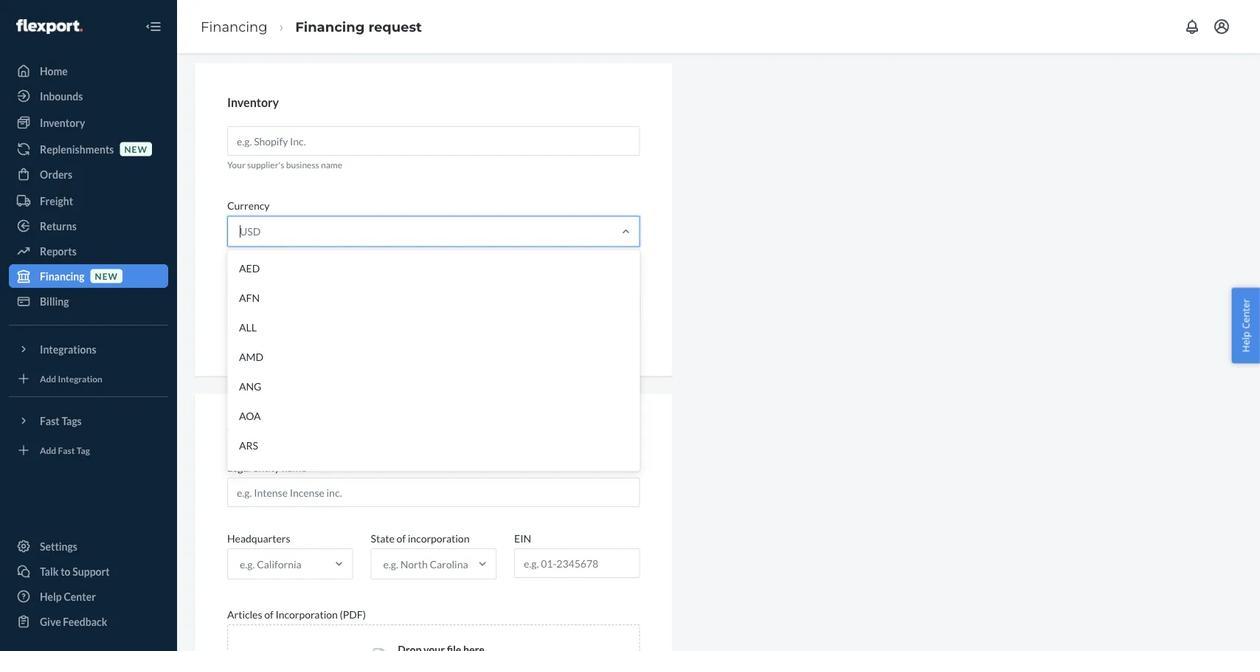 Task type: vqa. For each thing, say whether or not it's contained in the screenshot.
Replenishments
yes



Task type: describe. For each thing, give the bounding box(es) containing it.
integration
[[58, 373, 103, 384]]

reports
[[40, 245, 77, 257]]

your supplier's business name
[[227, 160, 343, 170]]

$
[[234, 300, 240, 313]]

1 horizontal spatial name
[[321, 160, 343, 170]]

total inventory cost
[[227, 326, 304, 337]]

usd
[[240, 225, 261, 238]]

help center inside button
[[1240, 299, 1253, 352]]

open account menu image
[[1214, 18, 1231, 35]]

afn
[[239, 291, 260, 303]]

help center link
[[9, 585, 168, 608]]

request
[[369, 18, 422, 35]]

0.00 text field
[[228, 293, 386, 321]]

fast inside add fast tag link
[[58, 445, 75, 455]]

close navigation image
[[145, 18, 162, 35]]

e.g. california
[[240, 558, 302, 570]]

new for financing
[[95, 271, 118, 281]]

help inside button
[[1240, 331, 1253, 352]]

ars
[[239, 438, 258, 451]]

state
[[371, 532, 395, 545]]

give
[[40, 615, 61, 628]]

financing for financing request
[[295, 18, 365, 35]]

e.g. for e.g. north carolina
[[384, 558, 399, 570]]

legal entity name
[[227, 461, 307, 474]]

to
[[61, 565, 71, 578]]

your for your business
[[227, 426, 252, 440]]

inbounds link
[[9, 84, 168, 108]]

add for add integration
[[40, 373, 56, 384]]

1 vertical spatial inventory
[[40, 116, 85, 129]]

fast tags button
[[9, 409, 168, 433]]

california
[[257, 558, 302, 570]]

inventory
[[248, 326, 286, 337]]

north
[[401, 558, 428, 570]]

ang
[[239, 379, 262, 392]]

talk
[[40, 565, 59, 578]]

0 horizontal spatial financing
[[40, 270, 85, 282]]

cost
[[287, 326, 304, 337]]

articles
[[227, 608, 262, 621]]

financing request link
[[295, 18, 422, 35]]

incorporation
[[276, 608, 338, 621]]

e.g. north carolina
[[384, 558, 468, 570]]

of for articles
[[264, 608, 274, 621]]

your business
[[227, 426, 300, 440]]

fast inside 'fast tags' dropdown button
[[40, 415, 60, 427]]

e.g. for e.g. california
[[240, 558, 255, 570]]

home
[[40, 65, 68, 77]]

replenishments
[[40, 143, 114, 155]]

amd
[[239, 350, 264, 362]]

entity
[[253, 461, 280, 474]]

aed
[[239, 261, 260, 274]]

add for add fast tag
[[40, 445, 56, 455]]

breadcrumbs navigation
[[189, 5, 434, 48]]

inventory link
[[9, 111, 168, 134]]

0 horizontal spatial name
[[282, 461, 307, 474]]

amount
[[227, 275, 264, 288]]

0 vertical spatial inventory
[[227, 95, 279, 109]]

total
[[227, 326, 247, 337]]

supplier's
[[247, 160, 285, 170]]

add fast tag link
[[9, 439, 168, 462]]

returns link
[[9, 214, 168, 238]]

freight
[[40, 195, 73, 207]]



Task type: locate. For each thing, give the bounding box(es) containing it.
0 vertical spatial fast
[[40, 415, 60, 427]]

1 vertical spatial help
[[40, 590, 62, 603]]

financing link
[[201, 18, 268, 35]]

business right the supplier's
[[286, 160, 320, 170]]

0 horizontal spatial of
[[264, 608, 274, 621]]

1 horizontal spatial help
[[1240, 331, 1253, 352]]

name
[[321, 160, 343, 170], [282, 461, 307, 474]]

tags
[[62, 415, 82, 427]]

add down fast tags
[[40, 445, 56, 455]]

new down 'reports' link
[[95, 271, 118, 281]]

2 your from the top
[[227, 426, 252, 440]]

talk to support button
[[9, 560, 168, 583]]

ein
[[515, 532, 532, 545]]

center inside button
[[1240, 299, 1253, 329]]

integrations
[[40, 343, 96, 355]]

e.g. Shopify Inc. field
[[227, 126, 641, 156]]

business
[[286, 160, 320, 170], [255, 426, 300, 440]]

fast
[[40, 415, 60, 427], [58, 445, 75, 455]]

inventory down inbounds
[[40, 116, 85, 129]]

talk to support
[[40, 565, 110, 578]]

currency
[[227, 199, 270, 212]]

fast tags
[[40, 415, 82, 427]]

of for state
[[397, 532, 406, 545]]

add inside add fast tag link
[[40, 445, 56, 455]]

1 horizontal spatial inventory
[[227, 95, 279, 109]]

0 horizontal spatial new
[[95, 271, 118, 281]]

1 vertical spatial new
[[95, 271, 118, 281]]

orders link
[[9, 162, 168, 186]]

inventory
[[227, 95, 279, 109], [40, 116, 85, 129]]

freight link
[[9, 189, 168, 213]]

1 horizontal spatial financing
[[201, 18, 268, 35]]

0 vertical spatial help center
[[1240, 299, 1253, 352]]

0 vertical spatial add
[[40, 373, 56, 384]]

add inside add integration link
[[40, 373, 56, 384]]

e.g. left "north"
[[384, 558, 399, 570]]

e.g. 01-2345678 text field
[[515, 549, 640, 577]]

0 horizontal spatial help center
[[40, 590, 96, 603]]

0 horizontal spatial e.g.
[[240, 558, 255, 570]]

financing
[[201, 18, 268, 35], [295, 18, 365, 35], [40, 270, 85, 282]]

settings link
[[9, 534, 168, 558]]

carolina
[[430, 558, 468, 570]]

add left integration
[[40, 373, 56, 384]]

2 add from the top
[[40, 445, 56, 455]]

0 vertical spatial your
[[227, 160, 246, 170]]

orders
[[40, 168, 73, 181]]

new for replenishments
[[124, 144, 148, 154]]

billing link
[[9, 289, 168, 313]]

name right the supplier's
[[321, 160, 343, 170]]

e.g. Intense Incense inc. field
[[227, 478, 641, 507]]

returns
[[40, 220, 77, 232]]

add fast tag
[[40, 445, 90, 455]]

of right state at the left bottom
[[397, 532, 406, 545]]

of
[[397, 532, 406, 545], [264, 608, 274, 621]]

file alt image
[[373, 648, 386, 651]]

give feedback
[[40, 615, 107, 628]]

help center button
[[1232, 288, 1261, 363]]

1 your from the top
[[227, 160, 246, 170]]

1 add from the top
[[40, 373, 56, 384]]

1 e.g. from the left
[[240, 558, 255, 570]]

0 horizontal spatial help
[[40, 590, 62, 603]]

financing for the financing link
[[201, 18, 268, 35]]

0 horizontal spatial inventory
[[40, 116, 85, 129]]

help center
[[1240, 299, 1253, 352], [40, 590, 96, 603]]

give feedback button
[[9, 610, 168, 633]]

add integration link
[[9, 367, 168, 391]]

aoa
[[239, 409, 261, 421]]

1 horizontal spatial new
[[124, 144, 148, 154]]

of right articles
[[264, 608, 274, 621]]

articles of incorporation (pdf)
[[227, 608, 366, 621]]

2 horizontal spatial financing
[[295, 18, 365, 35]]

0 vertical spatial business
[[286, 160, 320, 170]]

1 horizontal spatial of
[[397, 532, 406, 545]]

0 vertical spatial new
[[124, 144, 148, 154]]

e.g. down headquarters
[[240, 558, 255, 570]]

add
[[40, 373, 56, 384], [40, 445, 56, 455]]

(pdf)
[[340, 608, 366, 621]]

reports link
[[9, 239, 168, 263]]

your down 'aoa'
[[227, 426, 252, 440]]

1 vertical spatial help center
[[40, 590, 96, 603]]

1 vertical spatial center
[[64, 590, 96, 603]]

your left the supplier's
[[227, 160, 246, 170]]

flexport logo image
[[16, 19, 83, 34]]

center
[[1240, 299, 1253, 329], [64, 590, 96, 603]]

1 vertical spatial fast
[[58, 445, 75, 455]]

inventory up the supplier's
[[227, 95, 279, 109]]

1 vertical spatial business
[[255, 426, 300, 440]]

incorporation
[[408, 532, 470, 545]]

1 vertical spatial add
[[40, 445, 56, 455]]

fast left tag
[[58, 445, 75, 455]]

integrations button
[[9, 337, 168, 361]]

home link
[[9, 59, 168, 83]]

1 horizontal spatial help center
[[1240, 299, 1253, 352]]

new
[[124, 144, 148, 154], [95, 271, 118, 281]]

tag
[[77, 445, 90, 455]]

name right entity
[[282, 461, 307, 474]]

0 vertical spatial name
[[321, 160, 343, 170]]

open notifications image
[[1184, 18, 1202, 35]]

help
[[1240, 331, 1253, 352], [40, 590, 62, 603]]

1 vertical spatial your
[[227, 426, 252, 440]]

1 horizontal spatial center
[[1240, 299, 1253, 329]]

your for your supplier's business name
[[227, 160, 246, 170]]

0 vertical spatial center
[[1240, 299, 1253, 329]]

business down 'aoa'
[[255, 426, 300, 440]]

new up orders link
[[124, 144, 148, 154]]

legal
[[227, 461, 251, 474]]

2 e.g. from the left
[[384, 558, 399, 570]]

feedback
[[63, 615, 107, 628]]

0 horizontal spatial center
[[64, 590, 96, 603]]

1 vertical spatial of
[[264, 608, 274, 621]]

fast left tags
[[40, 415, 60, 427]]

1 vertical spatial name
[[282, 461, 307, 474]]

0 vertical spatial of
[[397, 532, 406, 545]]

financing request
[[295, 18, 422, 35]]

1 horizontal spatial e.g.
[[384, 558, 399, 570]]

add integration
[[40, 373, 103, 384]]

your
[[227, 160, 246, 170], [227, 426, 252, 440]]

all
[[239, 320, 257, 333]]

settings
[[40, 540, 77, 553]]

e.g.
[[240, 558, 255, 570], [384, 558, 399, 570]]

support
[[73, 565, 110, 578]]

headquarters
[[227, 532, 290, 545]]

inbounds
[[40, 90, 83, 102]]

0 vertical spatial help
[[1240, 331, 1253, 352]]

state of incorporation
[[371, 532, 470, 545]]

aud
[[239, 468, 261, 480]]

billing
[[40, 295, 69, 307]]



